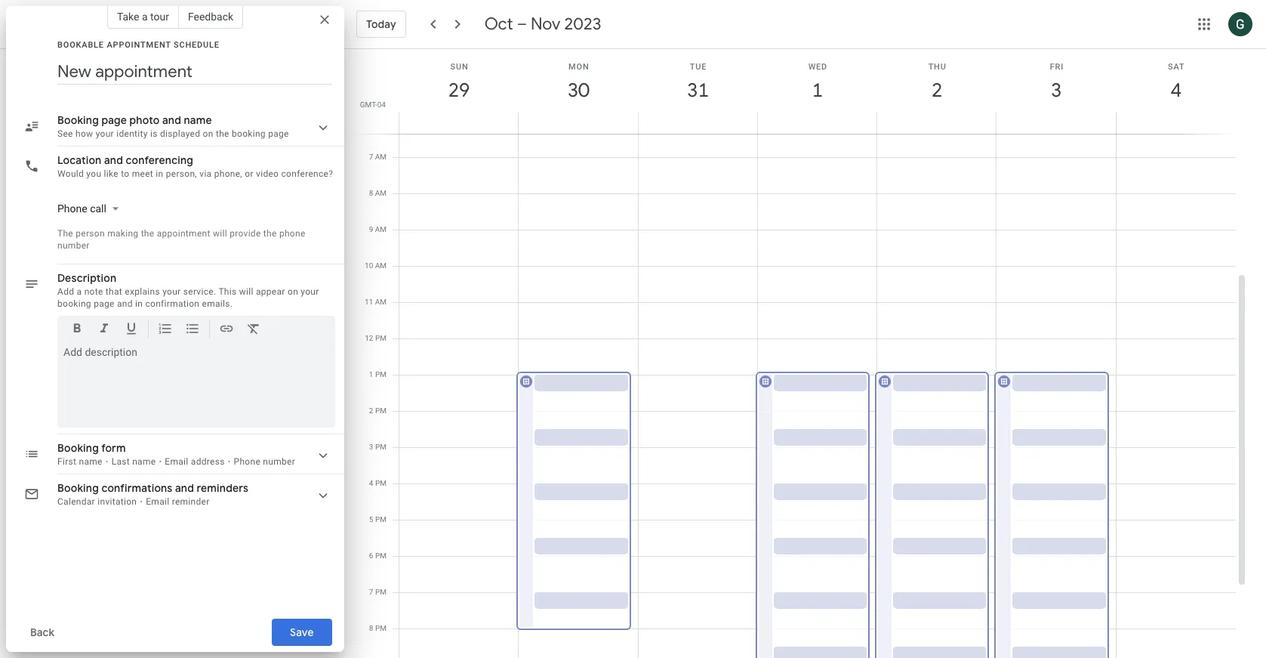 Task type: describe. For each thing, give the bounding box(es) containing it.
7 for 7 pm
[[369, 588, 374, 596]]

like
[[104, 168, 119, 179]]

schedule
[[174, 40, 220, 50]]

confirmation
[[145, 298, 200, 309]]

on for that
[[288, 286, 298, 297]]

04
[[378, 100, 386, 109]]

tour
[[150, 11, 169, 23]]

5
[[369, 515, 374, 524]]

first name
[[57, 456, 103, 467]]

appear
[[256, 286, 285, 297]]

confirmations
[[102, 481, 173, 495]]

identity
[[117, 128, 148, 139]]

7 for 7 am
[[369, 153, 373, 161]]

invitation
[[98, 496, 137, 507]]

conference?
[[281, 168, 333, 179]]

on for name
[[203, 128, 214, 139]]

meet
[[132, 168, 153, 179]]

the
[[57, 228, 73, 239]]

underline image
[[124, 321, 139, 338]]

would
[[57, 168, 84, 179]]

phone call
[[57, 202, 106, 215]]

in inside description add a note that explains your service. this will appear on your booking page and in confirmation emails.
[[135, 298, 143, 309]]

and inside location and conferencing would you like to meet in person, via phone, or video conference?
[[104, 153, 123, 167]]

today button
[[357, 6, 406, 42]]

the inside booking page photo and name see how your identity is displayed on the booking page
[[216, 128, 229, 139]]

am for 8 am
[[375, 189, 387, 197]]

form
[[101, 441, 126, 455]]

12
[[365, 334, 374, 342]]

pm for 7 pm
[[375, 588, 387, 596]]

30
[[567, 78, 589, 103]]

last name
[[112, 456, 156, 467]]

phone for phone number
[[234, 456, 261, 467]]

thursday, november 2 element
[[920, 73, 955, 108]]

you
[[86, 168, 101, 179]]

or
[[245, 168, 254, 179]]

pm for 2 pm
[[375, 406, 387, 415]]

note
[[84, 286, 103, 297]]

4 inside sat 4
[[1171, 78, 1181, 103]]

31
[[687, 78, 708, 103]]

italic image
[[97, 321, 112, 338]]

booking confirmations and reminders
[[57, 481, 249, 495]]

11
[[365, 298, 373, 306]]

5 pm
[[369, 515, 387, 524]]

2 horizontal spatial the
[[264, 228, 277, 239]]

am for 11 am
[[375, 298, 387, 306]]

location
[[57, 153, 102, 167]]

gmt-
[[360, 100, 378, 109]]

1 pm
[[369, 370, 387, 378]]

emails.
[[202, 298, 233, 309]]

1 horizontal spatial your
[[163, 286, 181, 297]]

phone,
[[214, 168, 243, 179]]

3 pm
[[369, 443, 387, 451]]

to
[[121, 168, 130, 179]]

0 horizontal spatial 3
[[369, 443, 374, 451]]

call
[[90, 202, 106, 215]]

8 am
[[369, 189, 387, 197]]

gmt-04
[[360, 100, 386, 109]]

4 pm
[[369, 479, 387, 487]]

the person making the appointment will provide the phone number
[[57, 228, 306, 251]]

1 column header
[[758, 49, 878, 134]]

your inside booking page photo and name see how your identity is displayed on the booking page
[[96, 128, 114, 139]]

insert link image
[[219, 321, 234, 338]]

calendar invitation
[[57, 496, 137, 507]]

take a tour button
[[107, 5, 179, 29]]

provide
[[230, 228, 261, 239]]

person,
[[166, 168, 197, 179]]

today
[[366, 17, 396, 31]]

how
[[76, 128, 93, 139]]

a inside description add a note that explains your service. this will appear on your booking page and in confirmation emails.
[[77, 286, 82, 297]]

first
[[57, 456, 76, 467]]

tue
[[690, 62, 707, 72]]

phone for phone call
[[57, 202, 87, 215]]

take
[[117, 11, 139, 23]]

3 column header
[[997, 49, 1117, 134]]

via
[[200, 168, 212, 179]]

pm for 4 pm
[[375, 479, 387, 487]]

pm for 6 pm
[[375, 551, 387, 560]]

booking for that
[[57, 298, 91, 309]]

sun
[[451, 62, 469, 72]]

email for email reminder
[[146, 496, 170, 507]]

31 column header
[[638, 49, 758, 134]]

grid containing 29
[[351, 49, 1249, 658]]

appointment
[[157, 228, 211, 239]]

email for email address
[[165, 456, 189, 467]]

in inside location and conferencing would you like to meet in person, via phone, or video conference?
[[156, 168, 164, 179]]

conferencing
[[126, 153, 193, 167]]

email address
[[165, 456, 225, 467]]

page for description
[[94, 298, 115, 309]]

location and conferencing would you like to meet in person, via phone, or video conference?
[[57, 153, 333, 179]]

bulleted list image
[[185, 321, 200, 338]]

phone number
[[234, 456, 295, 467]]

booking for booking confirmations and reminders
[[57, 481, 99, 495]]

–
[[517, 14, 527, 35]]

1 vertical spatial number
[[263, 456, 295, 467]]

remove formatting image
[[246, 321, 261, 338]]

appointment
[[107, 40, 171, 50]]

see
[[57, 128, 73, 139]]

and up reminder
[[175, 481, 194, 495]]

person
[[76, 228, 105, 239]]

number inside the person making the appointment will provide the phone number
[[57, 240, 90, 251]]

back
[[30, 626, 54, 639]]

name for first name
[[79, 456, 103, 467]]

description add a note that explains your service. this will appear on your booking page and in confirmation emails.
[[57, 271, 319, 309]]

add
[[57, 286, 74, 297]]

and inside description add a note that explains your service. this will appear on your booking page and in confirmation emails.
[[117, 298, 133, 309]]

and inside booking page photo and name see how your identity is displayed on the booking page
[[162, 113, 181, 127]]

is
[[150, 128, 158, 139]]

will inside the person making the appointment will provide the phone number
[[213, 228, 227, 239]]

take a tour
[[117, 11, 169, 23]]

photo
[[130, 113, 160, 127]]

booking for name
[[232, 128, 266, 139]]

9
[[369, 225, 373, 233]]

wed
[[809, 62, 828, 72]]

2 pm
[[369, 406, 387, 415]]



Task type: locate. For each thing, give the bounding box(es) containing it.
2 booking from the top
[[57, 441, 99, 455]]

fri 3
[[1051, 62, 1065, 103]]

page inside description add a note that explains your service. this will appear on your booking page and in confirmation emails.
[[94, 298, 115, 309]]

pm for 8 pm
[[375, 624, 387, 632]]

3 inside fri 3
[[1051, 78, 1062, 103]]

1 7 from the top
[[369, 153, 373, 161]]

booking up or
[[232, 128, 266, 139]]

pm right 6 on the left bottom
[[375, 551, 387, 560]]

the up phone,
[[216, 128, 229, 139]]

booking
[[57, 113, 99, 127], [57, 441, 99, 455], [57, 481, 99, 495]]

phone left call
[[57, 202, 87, 215]]

tuesday, october 31 element
[[681, 73, 716, 108]]

2 vertical spatial booking
[[57, 481, 99, 495]]

2 8 from the top
[[369, 624, 374, 632]]

last
[[112, 456, 130, 467]]

3 pm from the top
[[375, 406, 387, 415]]

1 horizontal spatial on
[[288, 286, 298, 297]]

8 down '7 pm'
[[369, 624, 374, 632]]

booking inside booking page photo and name see how your identity is displayed on the booking page
[[57, 113, 99, 127]]

name right last
[[132, 456, 156, 467]]

booking up how
[[57, 113, 99, 127]]

0 vertical spatial 1
[[812, 78, 823, 103]]

calendar
[[57, 496, 95, 507]]

7 pm from the top
[[375, 551, 387, 560]]

nov
[[531, 14, 561, 35]]

2 down thu
[[931, 78, 942, 103]]

will
[[213, 228, 227, 239], [239, 286, 254, 297]]

1 down 12
[[369, 370, 374, 378]]

pm right 5 in the left bottom of the page
[[375, 515, 387, 524]]

0 horizontal spatial 2
[[369, 406, 374, 415]]

1 horizontal spatial will
[[239, 286, 254, 297]]

a inside button
[[142, 11, 148, 23]]

bookable
[[57, 40, 104, 50]]

numbered list image
[[158, 321, 173, 338]]

email left address
[[165, 456, 189, 467]]

name inside booking page photo and name see how your identity is displayed on the booking page
[[184, 113, 212, 127]]

name for last name
[[132, 456, 156, 467]]

pm up 8 pm
[[375, 588, 387, 596]]

1 vertical spatial 2
[[369, 406, 374, 415]]

0 vertical spatial booking
[[232, 128, 266, 139]]

1 booking from the top
[[57, 113, 99, 127]]

10
[[365, 261, 373, 270]]

1 horizontal spatial 3
[[1051, 78, 1062, 103]]

reminders
[[197, 481, 249, 495]]

7 am
[[369, 153, 387, 161]]

thu
[[929, 62, 947, 72]]

page down that
[[94, 298, 115, 309]]

0 vertical spatial 7
[[369, 153, 373, 161]]

6 pm from the top
[[375, 515, 387, 524]]

1 horizontal spatial number
[[263, 456, 295, 467]]

1 horizontal spatial name
[[132, 456, 156, 467]]

1
[[812, 78, 823, 103], [369, 370, 374, 378]]

a left tour
[[142, 11, 148, 23]]

sunday, october 29 element
[[442, 73, 477, 108]]

reminder
[[172, 496, 210, 507]]

0 vertical spatial 8
[[369, 189, 373, 197]]

email reminder
[[146, 496, 210, 507]]

1 vertical spatial phone
[[234, 456, 261, 467]]

a right add on the top
[[77, 286, 82, 297]]

0 horizontal spatial a
[[77, 286, 82, 297]]

3 down fri
[[1051, 78, 1062, 103]]

1 pm from the top
[[375, 334, 387, 342]]

phone up reminders
[[234, 456, 261, 467]]

8 pm from the top
[[375, 588, 387, 596]]

will right this
[[239, 286, 254, 297]]

and down that
[[117, 298, 133, 309]]

1 8 from the top
[[369, 189, 373, 197]]

am for 7 am
[[375, 153, 387, 161]]

name down the booking form
[[79, 456, 103, 467]]

booking for booking page photo and name see how your identity is displayed on the booking page
[[57, 113, 99, 127]]

making
[[107, 228, 139, 239]]

back button
[[18, 614, 66, 650]]

number down the
[[57, 240, 90, 251]]

1 am from the top
[[375, 153, 387, 161]]

1 vertical spatial in
[[135, 298, 143, 309]]

on inside booking page photo and name see how your identity is displayed on the booking page
[[203, 128, 214, 139]]

am
[[375, 153, 387, 161], [375, 189, 387, 197], [375, 225, 387, 233], [375, 261, 387, 270], [375, 298, 387, 306]]

1 vertical spatial 3
[[369, 443, 374, 451]]

8 for 8 pm
[[369, 624, 374, 632]]

your
[[96, 128, 114, 139], [163, 286, 181, 297], [301, 286, 319, 297]]

0 horizontal spatial name
[[79, 456, 103, 467]]

oct
[[485, 14, 513, 35]]

5 am from the top
[[375, 298, 387, 306]]

name up displayed
[[184, 113, 212, 127]]

3 down 2 pm
[[369, 443, 374, 451]]

phone call button
[[51, 195, 125, 222]]

am up "8 am" on the left
[[375, 153, 387, 161]]

pm for 1 pm
[[375, 370, 387, 378]]

booking inside description add a note that explains your service. this will appear on your booking page and in confirmation emails.
[[57, 298, 91, 309]]

address
[[191, 456, 225, 467]]

on right displayed
[[203, 128, 214, 139]]

1 horizontal spatial 4
[[1171, 78, 1181, 103]]

1 horizontal spatial a
[[142, 11, 148, 23]]

2 am from the top
[[375, 189, 387, 197]]

3 am from the top
[[375, 225, 387, 233]]

displayed
[[160, 128, 200, 139]]

2 inside "thu 2"
[[931, 78, 942, 103]]

oct – nov 2023
[[485, 14, 602, 35]]

12 pm
[[365, 334, 387, 342]]

0 vertical spatial will
[[213, 228, 227, 239]]

and
[[162, 113, 181, 127], [104, 153, 123, 167], [117, 298, 133, 309], [175, 481, 194, 495]]

1 vertical spatial 4
[[369, 479, 374, 487]]

booking form
[[57, 441, 126, 455]]

the right making
[[141, 228, 154, 239]]

2
[[931, 78, 942, 103], [369, 406, 374, 415]]

Description text field
[[63, 346, 329, 422]]

1 vertical spatial a
[[77, 286, 82, 297]]

0 vertical spatial 2
[[931, 78, 942, 103]]

1 down the wed
[[812, 78, 823, 103]]

2 down 1 pm
[[369, 406, 374, 415]]

friday, november 3 element
[[1040, 73, 1075, 108]]

0 horizontal spatial will
[[213, 228, 227, 239]]

thu 2
[[929, 62, 947, 103]]

4 down sat
[[1171, 78, 1181, 103]]

0 vertical spatial in
[[156, 168, 164, 179]]

1 vertical spatial 8
[[369, 624, 374, 632]]

0 horizontal spatial phone
[[57, 202, 87, 215]]

2 column header
[[877, 49, 998, 134]]

on right appear
[[288, 286, 298, 297]]

Add title text field
[[57, 60, 332, 83]]

0 horizontal spatial number
[[57, 240, 90, 251]]

sat
[[1169, 62, 1186, 72]]

1 vertical spatial booking
[[57, 441, 99, 455]]

grid
[[351, 49, 1249, 658]]

email down booking confirmations and reminders
[[146, 496, 170, 507]]

wednesday, november 1 element
[[801, 73, 836, 108]]

0 horizontal spatial booking
[[57, 298, 91, 309]]

this
[[219, 286, 237, 297]]

1 horizontal spatial 2
[[931, 78, 942, 103]]

fri
[[1051, 62, 1065, 72]]

4 column header
[[1116, 49, 1237, 134]]

sat 4
[[1169, 62, 1186, 103]]

3
[[1051, 78, 1062, 103], [369, 443, 374, 451]]

on inside description add a note that explains your service. this will appear on your booking page and in confirmation emails.
[[288, 286, 298, 297]]

pm up 5 pm
[[375, 479, 387, 487]]

booking for booking form
[[57, 441, 99, 455]]

2 horizontal spatial name
[[184, 113, 212, 127]]

2 7 from the top
[[369, 588, 374, 596]]

0 vertical spatial on
[[203, 128, 214, 139]]

8 up the 9
[[369, 189, 373, 197]]

and up displayed
[[162, 113, 181, 127]]

sun 29
[[448, 62, 469, 103]]

feedback button
[[179, 5, 243, 29]]

2 horizontal spatial your
[[301, 286, 319, 297]]

am for 10 am
[[375, 261, 387, 270]]

0 vertical spatial phone
[[57, 202, 87, 215]]

booking inside booking page photo and name see how your identity is displayed on the booking page
[[232, 128, 266, 139]]

name
[[184, 113, 212, 127], [79, 456, 103, 467], [132, 456, 156, 467]]

1 vertical spatial will
[[239, 286, 254, 297]]

8 for 8 am
[[369, 189, 373, 197]]

1 horizontal spatial booking
[[232, 128, 266, 139]]

pm up 2 pm
[[375, 370, 387, 378]]

and up like
[[104, 153, 123, 167]]

11 am
[[365, 298, 387, 306]]

1 vertical spatial booking
[[57, 298, 91, 309]]

number right address
[[263, 456, 295, 467]]

1 vertical spatial 1
[[369, 370, 374, 378]]

2023
[[565, 14, 602, 35]]

1 horizontal spatial the
[[216, 128, 229, 139]]

the left phone
[[264, 228, 277, 239]]

your up the confirmation
[[163, 286, 181, 297]]

monday, october 30 element
[[562, 73, 596, 108]]

explains
[[125, 286, 160, 297]]

4 am from the top
[[375, 261, 387, 270]]

2 pm from the top
[[375, 370, 387, 378]]

0 horizontal spatial 1
[[369, 370, 374, 378]]

formatting options toolbar
[[57, 316, 335, 348]]

2 vertical spatial page
[[94, 298, 115, 309]]

video
[[256, 168, 279, 179]]

7 down 6 on the left bottom
[[369, 588, 374, 596]]

in down conferencing
[[156, 168, 164, 179]]

am right 10
[[375, 261, 387, 270]]

am for 9 am
[[375, 225, 387, 233]]

page for booking
[[268, 128, 289, 139]]

will inside description add a note that explains your service. this will appear on your booking page and in confirmation emails.
[[239, 286, 254, 297]]

pm
[[375, 334, 387, 342], [375, 370, 387, 378], [375, 406, 387, 415], [375, 443, 387, 451], [375, 479, 387, 487], [375, 515, 387, 524], [375, 551, 387, 560], [375, 588, 387, 596], [375, 624, 387, 632]]

booking
[[232, 128, 266, 139], [57, 298, 91, 309]]

phone
[[279, 228, 306, 239]]

in
[[156, 168, 164, 179], [135, 298, 143, 309]]

9 am
[[369, 225, 387, 233]]

0 vertical spatial booking
[[57, 113, 99, 127]]

3 booking from the top
[[57, 481, 99, 495]]

1 horizontal spatial phone
[[234, 456, 261, 467]]

0 vertical spatial email
[[165, 456, 189, 467]]

0 vertical spatial a
[[142, 11, 148, 23]]

tue 31
[[687, 62, 708, 103]]

bookable appointment schedule
[[57, 40, 220, 50]]

4 up 5 in the left bottom of the page
[[369, 479, 374, 487]]

your right appear
[[301, 286, 319, 297]]

page up identity
[[102, 113, 127, 127]]

will left provide at the left of page
[[213, 228, 227, 239]]

9 pm from the top
[[375, 624, 387, 632]]

0 horizontal spatial your
[[96, 128, 114, 139]]

your right how
[[96, 128, 114, 139]]

booking down add on the top
[[57, 298, 91, 309]]

mon
[[569, 62, 590, 72]]

pm for 3 pm
[[375, 443, 387, 451]]

4 pm from the top
[[375, 443, 387, 451]]

in down explains
[[135, 298, 143, 309]]

1 vertical spatial email
[[146, 496, 170, 507]]

feedback
[[188, 11, 234, 23]]

saturday, november 4 element
[[1160, 73, 1194, 108]]

5 pm from the top
[[375, 479, 387, 487]]

am right 11
[[375, 298, 387, 306]]

the
[[216, 128, 229, 139], [141, 228, 154, 239], [264, 228, 277, 239]]

0 horizontal spatial 4
[[369, 479, 374, 487]]

0 vertical spatial 3
[[1051, 78, 1062, 103]]

6
[[369, 551, 374, 560]]

1 horizontal spatial in
[[156, 168, 164, 179]]

1 inside "wed 1"
[[812, 78, 823, 103]]

0 vertical spatial page
[[102, 113, 127, 127]]

0 vertical spatial number
[[57, 240, 90, 251]]

on
[[203, 128, 214, 139], [288, 286, 298, 297]]

pm for 5 pm
[[375, 515, 387, 524]]

7 up "8 am" on the left
[[369, 153, 373, 161]]

1 vertical spatial page
[[268, 128, 289, 139]]

7 pm
[[369, 588, 387, 596]]

0 horizontal spatial the
[[141, 228, 154, 239]]

8 pm
[[369, 624, 387, 632]]

30 column header
[[518, 49, 639, 134]]

0 horizontal spatial on
[[203, 128, 214, 139]]

am down 7 am
[[375, 189, 387, 197]]

page up video
[[268, 128, 289, 139]]

pm down 1 pm
[[375, 406, 387, 415]]

10 am
[[365, 261, 387, 270]]

29 column header
[[399, 49, 519, 134]]

1 vertical spatial on
[[288, 286, 298, 297]]

1 horizontal spatial 1
[[812, 78, 823, 103]]

pm for 12 pm
[[375, 334, 387, 342]]

0 vertical spatial 4
[[1171, 78, 1181, 103]]

booking up first name
[[57, 441, 99, 455]]

phone inside dropdown button
[[57, 202, 87, 215]]

bold image
[[70, 321, 85, 338]]

0 horizontal spatial in
[[135, 298, 143, 309]]

1 vertical spatial 7
[[369, 588, 374, 596]]

service.
[[183, 286, 216, 297]]

wed 1
[[809, 62, 828, 103]]

a
[[142, 11, 148, 23], [77, 286, 82, 297]]

description
[[57, 271, 117, 285]]

that
[[106, 286, 122, 297]]

booking up calendar on the left bottom
[[57, 481, 99, 495]]

7
[[369, 153, 373, 161], [369, 588, 374, 596]]

am right the 9
[[375, 225, 387, 233]]

pm down 2 pm
[[375, 443, 387, 451]]

pm down '7 pm'
[[375, 624, 387, 632]]

pm right 12
[[375, 334, 387, 342]]



Task type: vqa. For each thing, say whether or not it's contained in the screenshot.
'Other calendars' dropdown button
no



